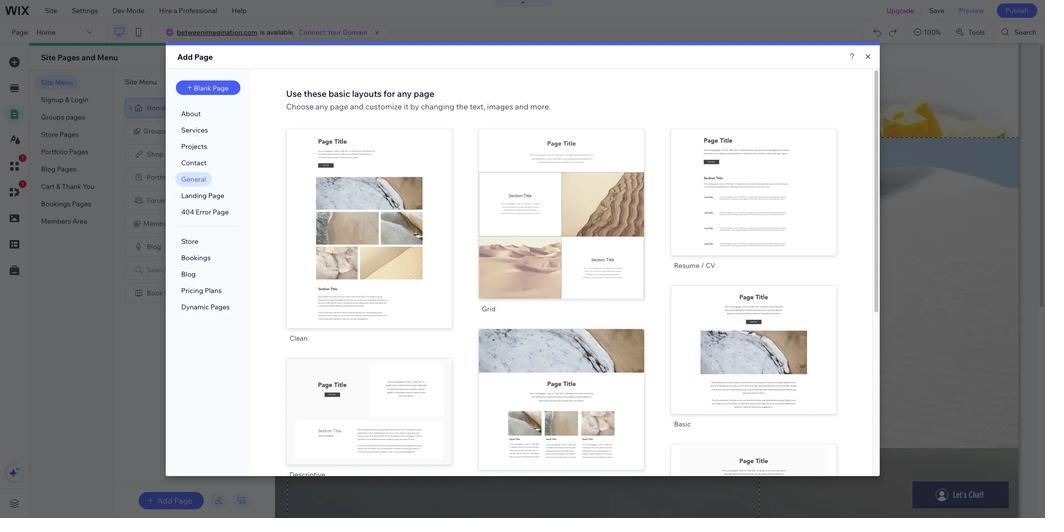 Task type: locate. For each thing, give the bounding box(es) containing it.
store
[[41, 130, 58, 139], [181, 237, 198, 246]]

landing
[[181, 191, 207, 200]]

portfolio pages
[[41, 147, 89, 156]]

1 horizontal spatial store
[[181, 237, 198, 246]]

0 horizontal spatial site menu
[[41, 78, 73, 87]]

preview button for descriptive
[[341, 414, 397, 431]]

1 vertical spatial &
[[56, 182, 60, 191]]

site menu
[[125, 78, 157, 86], [41, 78, 73, 87]]

add page button for clean
[[340, 208, 398, 226]]

add for resume / cv
[[736, 176, 751, 185]]

home up site pages and menu
[[36, 28, 56, 37]]

0 vertical spatial home
[[36, 28, 56, 37]]

pages down the "plans" on the bottom left of the page
[[210, 302, 230, 311]]

menu
[[97, 53, 118, 62], [139, 78, 157, 86], [55, 78, 73, 87]]

blog up the 'cart' at the top left of page
[[41, 165, 55, 173]]

add page button for grid
[[532, 193, 590, 211]]

home left about
[[147, 104, 166, 112]]

members down forum
[[143, 219, 173, 228]]

preview for grid
[[547, 220, 576, 230]]

& for cart
[[56, 182, 60, 191]]

bookings for bookings pages
[[41, 200, 70, 208]]

0 horizontal spatial page
[[330, 101, 348, 111]]

0 vertical spatial blog
[[41, 165, 55, 173]]

pages up portfolio pages
[[60, 130, 79, 139]]

1 horizontal spatial any
[[397, 88, 412, 99]]

members for members
[[143, 219, 173, 228]]

0 horizontal spatial any
[[315, 101, 328, 111]]

0 horizontal spatial home
[[36, 28, 56, 37]]

and
[[82, 53, 96, 62], [350, 101, 363, 111], [515, 101, 528, 111]]

banner image
[[482, 475, 525, 484]]

1 vertical spatial store
[[181, 237, 198, 246]]

bookings
[[41, 200, 70, 208], [181, 253, 210, 262]]

2 horizontal spatial and
[[515, 101, 528, 111]]

is available. connect your domain
[[260, 28, 367, 37]]

0 horizontal spatial search
[[147, 266, 169, 274]]

search up book
[[147, 266, 169, 274]]

0 horizontal spatial groups
[[41, 113, 64, 121]]

the
[[456, 101, 468, 111]]

help
[[232, 6, 247, 15]]

any up it
[[397, 88, 412, 99]]

groups down signup
[[41, 113, 64, 121]]

add page for banner image
[[544, 383, 579, 393]]

these
[[304, 88, 326, 99]]

pages up the signup & login
[[57, 53, 80, 62]]

store for store pages
[[41, 130, 58, 139]]

bookings down the 'cart' at the top left of page
[[41, 200, 70, 208]]

page
[[414, 88, 434, 99], [330, 101, 348, 111]]

1 horizontal spatial bookings
[[181, 253, 210, 262]]

error
[[195, 207, 211, 216]]

1 vertical spatial blog
[[147, 242, 161, 251]]

add page button
[[725, 172, 783, 189], [532, 193, 590, 211], [340, 208, 398, 226], [725, 329, 783, 347], [532, 379, 590, 396], [340, 391, 398, 408], [139, 492, 204, 509]]

preview for banner image
[[547, 406, 576, 416]]

preview for resume / cv
[[740, 199, 768, 208]]

& left login
[[65, 95, 69, 104]]

results
[[170, 266, 193, 274]]

descriptive
[[289, 470, 325, 479]]

pages for portfolio
[[69, 147, 89, 156]]

add for clean
[[352, 212, 367, 222]]

contact
[[181, 158, 206, 167]]

1 vertical spatial any
[[315, 101, 328, 111]]

1 horizontal spatial search
[[1015, 28, 1037, 37]]

shop
[[147, 150, 163, 159]]

preview button for clean
[[341, 231, 397, 249]]

0 horizontal spatial members
[[41, 217, 71, 226]]

1 horizontal spatial and
[[350, 101, 363, 111]]

0 horizontal spatial portfolio
[[41, 147, 68, 156]]

page
[[194, 52, 213, 61], [212, 84, 229, 92], [753, 176, 771, 185], [208, 191, 224, 200], [561, 197, 579, 207], [213, 207, 229, 216], [368, 212, 387, 222], [753, 333, 771, 343], [561, 383, 579, 393], [368, 395, 387, 404], [174, 496, 192, 506]]

2 vertical spatial blog
[[181, 270, 195, 278]]

search inside the search button
[[1015, 28, 1037, 37]]

0 vertical spatial search
[[1015, 28, 1037, 37]]

add page for resume / cv
[[736, 176, 771, 185]]

members
[[41, 217, 71, 226], [143, 219, 173, 228]]

pages up 'cart & thank you'
[[57, 165, 76, 173]]

site
[[45, 6, 57, 15], [41, 53, 56, 62], [125, 78, 137, 86], [41, 78, 53, 87]]

pages down store pages
[[69, 147, 89, 156]]

groups
[[41, 113, 64, 121], [143, 127, 167, 135]]

store pages
[[41, 130, 79, 139]]

blog up pricing
[[181, 270, 195, 278]]

0 vertical spatial page
[[414, 88, 434, 99]]

changing
[[421, 101, 454, 111]]

0 horizontal spatial bookings
[[41, 200, 70, 208]]

blog up search results
[[147, 242, 161, 251]]

it
[[404, 101, 408, 111]]

publish button
[[997, 3, 1038, 18]]

100%
[[924, 28, 941, 37]]

preview for clean
[[355, 235, 383, 245]]

any
[[397, 88, 412, 99], [315, 101, 328, 111]]

and down "layouts" at the left top of page
[[350, 101, 363, 111]]

1 vertical spatial groups
[[143, 127, 167, 135]]

portfolio up forum
[[147, 173, 173, 182]]

2 horizontal spatial menu
[[139, 78, 157, 86]]

search
[[1015, 28, 1037, 37], [147, 266, 169, 274]]

0 horizontal spatial and
[[82, 53, 96, 62]]

1 vertical spatial search
[[147, 266, 169, 274]]

cart
[[41, 182, 55, 191]]

pages for bookings
[[72, 200, 91, 208]]

1 horizontal spatial portfolio
[[147, 173, 173, 182]]

site pages and menu
[[41, 53, 118, 62]]

members for members area
[[41, 217, 71, 226]]

page down basic
[[330, 101, 348, 111]]

search for search results
[[147, 266, 169, 274]]

page up by
[[414, 88, 434, 99]]

plans
[[205, 286, 221, 295]]

signup & login
[[41, 95, 89, 104]]

1 horizontal spatial home
[[147, 104, 166, 112]]

& for signup
[[65, 95, 69, 104]]

use
[[286, 88, 302, 99]]

0 vertical spatial bookings
[[41, 200, 70, 208]]

1 vertical spatial portfolio
[[147, 173, 173, 182]]

0 vertical spatial groups
[[41, 113, 64, 121]]

1 horizontal spatial members
[[143, 219, 173, 228]]

&
[[65, 95, 69, 104], [56, 182, 60, 191]]

0 horizontal spatial store
[[41, 130, 58, 139]]

& right the 'cart' at the top left of page
[[56, 182, 60, 191]]

members down bookings pages
[[41, 217, 71, 226]]

0 vertical spatial portfolio
[[41, 147, 68, 156]]

add page for basic
[[736, 333, 771, 343]]

/
[[701, 261, 704, 269]]

0 vertical spatial &
[[65, 95, 69, 104]]

add page
[[177, 52, 213, 61], [736, 176, 771, 185], [544, 197, 579, 207], [352, 212, 387, 222], [736, 333, 771, 343], [544, 383, 579, 393], [352, 395, 387, 404], [157, 496, 192, 506]]

pages
[[66, 113, 85, 121]]

1 vertical spatial bookings
[[181, 253, 210, 262]]

layouts
[[352, 88, 381, 99]]

1 horizontal spatial groups
[[143, 127, 167, 135]]

pages up area
[[72, 200, 91, 208]]

pricing
[[181, 286, 203, 295]]

any down these
[[315, 101, 328, 111]]

0 vertical spatial any
[[397, 88, 412, 99]]

login
[[71, 95, 89, 104]]

add
[[177, 52, 192, 61], [736, 176, 751, 185], [544, 197, 559, 207], [352, 212, 367, 222], [736, 333, 751, 343], [544, 383, 559, 393], [352, 395, 367, 404], [157, 496, 172, 506]]

portfolio
[[41, 147, 68, 156], [147, 173, 173, 182]]

preview
[[959, 6, 984, 15], [740, 199, 768, 208], [547, 220, 576, 230], [355, 235, 383, 245], [740, 356, 768, 366], [547, 406, 576, 416], [355, 418, 383, 428]]

preview button for banner image
[[533, 402, 590, 420]]

preview button
[[952, 0, 991, 21], [726, 195, 782, 212], [533, 217, 590, 234], [341, 231, 397, 249], [726, 353, 782, 370], [533, 402, 590, 420], [341, 414, 397, 431]]

and up login
[[82, 53, 96, 62]]

dev
[[112, 6, 125, 15]]

resume / cv
[[674, 261, 715, 269]]

connect
[[299, 28, 326, 37]]

1 horizontal spatial blog
[[147, 242, 161, 251]]

blog
[[41, 165, 55, 173], [147, 242, 161, 251], [181, 270, 195, 278]]

preview for descriptive
[[355, 418, 383, 428]]

hire
[[159, 6, 172, 15]]

your
[[327, 28, 341, 37]]

banner
[[482, 475, 504, 484]]

settings
[[72, 6, 98, 15]]

portfolio up blog pages at the left top of the page
[[41, 147, 68, 156]]

and left more. on the top
[[515, 101, 528, 111]]

0 vertical spatial store
[[41, 130, 58, 139]]

0 horizontal spatial &
[[56, 182, 60, 191]]

images
[[487, 101, 513, 111]]

groups up shop
[[143, 127, 167, 135]]

home
[[36, 28, 56, 37], [147, 104, 166, 112]]

search down publish
[[1015, 28, 1037, 37]]

store down groups pages
[[41, 130, 58, 139]]

1 horizontal spatial &
[[65, 95, 69, 104]]

pages
[[57, 53, 80, 62], [60, 130, 79, 139], [69, 147, 89, 156], [57, 165, 76, 173], [72, 200, 91, 208], [210, 302, 230, 311]]

store down 404
[[181, 237, 198, 246]]

bookings up results
[[181, 253, 210, 262]]

is
[[260, 28, 265, 36]]



Task type: describe. For each thing, give the bounding box(es) containing it.
groups for groups
[[143, 127, 167, 135]]

save
[[929, 6, 945, 15]]

publish
[[1006, 6, 1029, 15]]

pricing plans
[[181, 286, 221, 295]]

100% button
[[909, 22, 948, 43]]

by
[[410, 101, 419, 111]]

add page button for resume / cv
[[725, 172, 783, 189]]

basic
[[328, 88, 350, 99]]

1 vertical spatial page
[[330, 101, 348, 111]]

0 horizontal spatial blog
[[41, 165, 55, 173]]

dev mode
[[112, 6, 145, 15]]

search button
[[994, 22, 1045, 43]]

preview for basic
[[740, 356, 768, 366]]

1 vertical spatial home
[[147, 104, 166, 112]]

blank page button
[[176, 80, 240, 95]]

professional
[[179, 6, 217, 15]]

portfolio for portfolio pages
[[41, 147, 68, 156]]

pages for dynamic
[[210, 302, 230, 311]]

for
[[383, 88, 395, 99]]

add page button for basic
[[725, 329, 783, 347]]

betweenimagination.com
[[177, 28, 258, 37]]

signup
[[41, 95, 64, 104]]

resume
[[674, 261, 700, 269]]

bookings pages
[[41, 200, 91, 208]]

blank
[[193, 84, 211, 92]]

hire a professional
[[159, 6, 217, 15]]

you
[[83, 182, 94, 191]]

text,
[[470, 101, 485, 111]]

bookings for bookings
[[181, 253, 210, 262]]

available.
[[267, 28, 295, 36]]

add page for descriptive
[[352, 395, 387, 404]]

grid
[[482, 304, 495, 313]]

add for banner image
[[544, 383, 559, 393]]

image
[[506, 475, 525, 484]]

1 horizontal spatial menu
[[97, 53, 118, 62]]

basic
[[674, 420, 691, 428]]

preview button for grid
[[533, 217, 590, 234]]

customize
[[365, 101, 402, 111]]

add for grid
[[544, 197, 559, 207]]

services
[[181, 126, 208, 134]]

search for search
[[1015, 28, 1037, 37]]

search results
[[147, 266, 193, 274]]

2 horizontal spatial blog
[[181, 270, 195, 278]]

add page button for descriptive
[[340, 391, 398, 408]]

upgrade
[[887, 6, 914, 15]]

members area
[[41, 217, 87, 226]]

page inside 'button'
[[212, 84, 229, 92]]

tools
[[969, 28, 985, 37]]

preview button for basic
[[726, 353, 782, 370]]

about
[[181, 109, 201, 118]]

404
[[181, 207, 194, 216]]

add page button for banner image
[[532, 379, 590, 396]]

tools button
[[948, 22, 994, 43]]

book online
[[147, 289, 185, 297]]

book
[[147, 289, 163, 297]]

use these basic layouts for any page choose any page and customize it by changing the text, images and more.
[[286, 88, 551, 111]]

add page for clean
[[352, 212, 387, 222]]

clean
[[289, 334, 307, 342]]

dynamic
[[181, 302, 209, 311]]

groups pages
[[41, 113, 85, 121]]

online
[[165, 289, 185, 297]]

portfolio for portfolio
[[147, 173, 173, 182]]

store for store
[[181, 237, 198, 246]]

1 horizontal spatial page
[[414, 88, 434, 99]]

blank page
[[193, 84, 229, 92]]

pages for blog
[[57, 165, 76, 173]]

choose
[[286, 101, 314, 111]]

domain
[[343, 28, 367, 37]]

cv
[[706, 261, 715, 269]]

preview button for resume / cv
[[726, 195, 782, 212]]

cart & thank you
[[41, 182, 94, 191]]

groups for groups pages
[[41, 113, 64, 121]]

blog pages
[[41, 165, 76, 173]]

1 horizontal spatial site menu
[[125, 78, 157, 86]]

area
[[73, 217, 87, 226]]

add page for grid
[[544, 197, 579, 207]]

add for basic
[[736, 333, 751, 343]]

add for descriptive
[[352, 395, 367, 404]]

a
[[174, 6, 177, 15]]

forum
[[147, 196, 167, 205]]

landing page
[[181, 191, 224, 200]]

404 error page
[[181, 207, 229, 216]]

pages for site
[[57, 53, 80, 62]]

more.
[[530, 101, 551, 111]]

dynamic pages
[[181, 302, 230, 311]]

general
[[181, 175, 206, 183]]

mode
[[126, 6, 145, 15]]

thank
[[62, 182, 81, 191]]

save button
[[922, 0, 952, 21]]

0 horizontal spatial menu
[[55, 78, 73, 87]]

pages for store
[[60, 130, 79, 139]]

projects
[[181, 142, 207, 151]]



Task type: vqa. For each thing, say whether or not it's contained in the screenshot.
'ADD PAGE' related to Grid
yes



